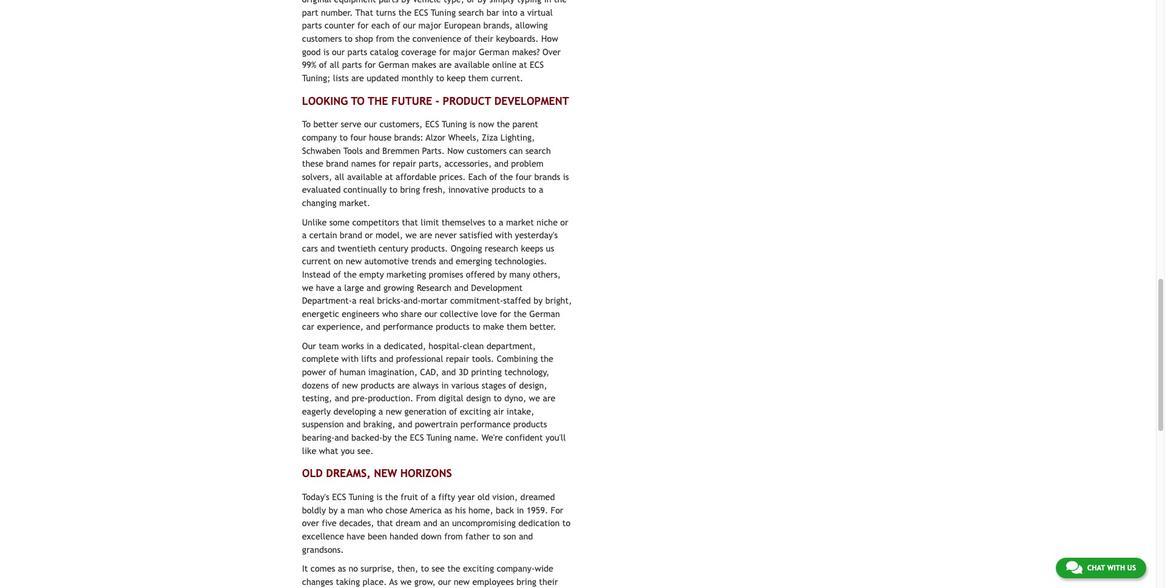Task type: describe. For each thing, give the bounding box(es) containing it.
see
[[432, 564, 445, 574]]

these
[[302, 159, 323, 169]]

of up dyno, on the left bottom of page
[[509, 380, 517, 391]]

developing
[[334, 407, 376, 417]]

and right the son on the left bottom
[[519, 532, 533, 542]]

grandsons.
[[302, 545, 344, 555]]

cars
[[302, 243, 318, 254]]

others,
[[533, 269, 561, 280]]

certain
[[309, 230, 337, 240]]

for inside the unlike some competitors that limit themselves to a market niche or a certain brand or       model, we are never satisfied with yesterday's cars and twentieth century products.       ongoing research keeps us current on new automotive trends and emerging technologies. instead of the empty marketing promises offered by many others, we have a large and growing       research and development department-a real bricks-and-mortar commitment-staffed by bright, energetic engineers who share our collective love for the german car experience, and       performance products to make them better.
[[500, 309, 511, 319]]

tuning inside to better serve our customers, ecs tuning is now the parent company to four house       brands: alzor wheels, ziza lighting, schwaben tools and bremmen parts. now customers       can search these brand names for repair parts, accessories, and problem solvers, all       available at affordable prices. each of the four brands is evaluated continually to       bring fresh, innovative products to a changing market.
[[442, 119, 467, 130]]

old dreams, new horizons
[[302, 468, 452, 480]]

products up 'production.'
[[361, 380, 395, 391]]

solvers,
[[302, 172, 332, 182]]

dream
[[396, 519, 421, 529]]

tools
[[344, 145, 363, 156]]

always
[[413, 380, 439, 391]]

grow,
[[414, 577, 436, 587]]

as inside today's ecs tuning is the fruit of a fifty year old vision, dreamed boldly by a man who       chose america as his home, back in 1959. for over five decades, that dream and an       uncompromising dedication to excellence have been handed down from father to son       and grandsons.
[[444, 506, 453, 516]]

comes
[[311, 564, 335, 574]]

bring inside to better serve our customers, ecs tuning is now the parent company to four house       brands: alzor wheels, ziza lighting, schwaben tools and bremmen parts. now customers       can search these brand names for repair parts, accessories, and problem solvers, all       available at affordable prices. each of the four brands is evaluated continually to       bring fresh, innovative products to a changing market.
[[400, 185, 420, 195]]

accessories,
[[445, 159, 492, 169]]

ecs inside our team works in a dedicated, hospital-clean department, complete with lifts and       professional repair tools. combining the power of human imagination, cad, and 3d printing       technology, dozens of new products are always in various stages of design, testing, and       pre-production.  from digital design to dyno, we are eagerly developing a new generation       of exciting air intake, suspension and braking, and powertrain performance products bearing-and backed-by the ecs tuning name. we're confident you'll like what you see.
[[410, 433, 424, 443]]

boldly
[[302, 506, 326, 516]]

fresh,
[[423, 185, 446, 195]]

current
[[302, 256, 331, 267]]

to left the son on the left bottom
[[493, 532, 501, 542]]

powertrain
[[415, 420, 458, 430]]

parent
[[513, 119, 538, 130]]

experience,
[[317, 322, 364, 332]]

unlike some competitors that limit themselves to a market niche or a certain brand or       model, we are never satisfied with yesterday's cars and twentieth century products.       ongoing research keeps us current on new automotive trends and emerging technologies. instead of the empty marketing promises offered by many others, we have a large and growing       research and development department-a real bricks-and-mortar commitment-staffed by bright, energetic engineers who share our collective love for the german car experience, and       performance products to make them better.
[[302, 217, 572, 332]]

a inside to better serve our customers, ecs tuning is now the parent company to four house       brands: alzor wheels, ziza lighting, schwaben tools and bremmen parts. now customers       can search these brand names for repair parts, accessories, and problem solvers, all       available at affordable prices. each of the four brands is evaluated continually to       bring fresh, innovative products to a changing market.
[[539, 185, 544, 195]]

of inside the unlike some competitors that limit themselves to a market niche or a certain brand or       model, we are never satisfied with yesterday's cars and twentieth century products.       ongoing research keeps us current on new automotive trends and emerging technologies. instead of the empty marketing promises offered by many others, we have a large and growing       research and development department-a real bricks-and-mortar commitment-staffed by bright, energetic engineers who share our collective love for the german car experience, and       performance products to make them better.
[[333, 269, 341, 280]]

that inside today's ecs tuning is the fruit of a fifty year old vision, dreamed boldly by a man who       chose america as his home, back in 1959. for over five decades, that dream and an       uncompromising dedication to excellence have been handed down from father to son       and grandsons.
[[377, 519, 393, 529]]

2 horizontal spatial are
[[543, 394, 556, 404]]

and down customers
[[494, 159, 509, 169]]

it
[[302, 564, 308, 574]]

of right dozens
[[332, 380, 340, 391]]

with inside chat with us link
[[1108, 565, 1126, 573]]

power
[[302, 367, 326, 378]]

by inside our team works in a dedicated, hospital-clean department, complete with lifts and       professional repair tools. combining the power of human imagination, cad, and 3d printing       technology, dozens of new products are always in various stages of design, testing, and       pre-production.  from digital design to dyno, we are eagerly developing a new generation       of exciting air intake, suspension and braking, and powertrain performance products bearing-and backed-by the ecs tuning name. we're confident you'll like what you see.
[[383, 433, 392, 443]]

repair inside our team works in a dedicated, hospital-clean department, complete with lifts and       professional repair tools. combining the power of human imagination, cad, and 3d printing       technology, dozens of new products are always in various stages of design, testing, and       pre-production.  from digital design to dyno, we are eagerly developing a new generation       of exciting air intake, suspension and braking, and powertrain performance products bearing-and backed-by the ecs tuning name. we're confident you'll like what you see.
[[446, 354, 470, 365]]

to down serve
[[340, 132, 348, 143]]

name.
[[454, 433, 479, 443]]

energetic
[[302, 309, 339, 319]]

0 horizontal spatial four
[[350, 132, 367, 143]]

and down generation
[[398, 420, 412, 430]]

we right model,
[[406, 230, 417, 240]]

been
[[368, 532, 387, 542]]

of inside to better serve our customers, ecs tuning is now the parent company to four house       brands: alzor wheels, ziza lighting, schwaben tools and bremmen parts. now customers       can search these brand names for repair parts, accessories, and problem solvers, all       available at affordable prices. each of the four brands is evaluated continually to       bring fresh, innovative products to a changing market.
[[490, 172, 497, 182]]

our team works in a dedicated, hospital-clean department, complete with lifts and       professional repair tools. combining the power of human imagination, cad, and 3d printing       technology, dozens of new products are always in various stages of design, testing, and       pre-production.  from digital design to dyno, we are eagerly developing a new generation       of exciting air intake, suspension and braking, and powertrain performance products bearing-and backed-by the ecs tuning name. we're confident you'll like what you see.
[[302, 341, 566, 456]]

evaluated
[[302, 185, 341, 195]]

we inside our team works in a dedicated, hospital-clean department, complete with lifts and       professional repair tools. combining the power of human imagination, cad, and 3d printing       technology, dozens of new products are always in various stages of design, testing, and       pre-production.  from digital design to dyno, we are eagerly developing a new generation       of exciting air intake, suspension and braking, and powertrain performance products bearing-and backed-by the ecs tuning name. we're confident you'll like what you see.
[[529, 394, 540, 404]]

of down digital
[[449, 407, 457, 417]]

air
[[494, 407, 504, 417]]

brands:
[[394, 132, 424, 143]]

stages
[[482, 380, 506, 391]]

braking,
[[363, 420, 396, 430]]

twentieth
[[338, 243, 376, 254]]

to inside it comes as no surprise, then, to see the exciting company-wide changes taking       place. as we grow, our new employees bring thei
[[421, 564, 429, 574]]

to inside our team works in a dedicated, hospital-clean department, complete with lifts and       professional repair tools. combining the power of human imagination, cad, and 3d printing       technology, dozens of new products are always in various stages of design, testing, and       pre-production.  from digital design to dyno, we are eagerly developing a new generation       of exciting air intake, suspension and braking, and powertrain performance products bearing-and backed-by the ecs tuning name. we're confident you'll like what you see.
[[494, 394, 502, 404]]

father
[[466, 532, 490, 542]]

repair inside to better serve our customers, ecs tuning is now the parent company to four house       brands: alzor wheels, ziza lighting, schwaben tools and bremmen parts. now customers       can search these brand names for repair parts, accessories, and problem solvers, all       available at affordable prices. each of the four brands is evaluated continually to       bring fresh, innovative products to a changing market.
[[393, 159, 416, 169]]

to up serve
[[351, 94, 365, 107]]

and down house
[[366, 145, 380, 156]]

-
[[436, 94, 440, 107]]

a up "braking,"
[[379, 407, 383, 417]]

house
[[369, 132, 392, 143]]

dreams,
[[326, 468, 371, 480]]

design
[[466, 394, 491, 404]]

3d
[[459, 367, 469, 378]]

bring inside it comes as no surprise, then, to see the exciting company-wide changes taking       place. as we grow, our new employees bring thei
[[517, 577, 537, 587]]

and up the you
[[335, 433, 349, 443]]

and up "down"
[[423, 519, 438, 529]]

old
[[478, 492, 490, 503]]

a left large
[[337, 283, 342, 293]]

exciting inside it comes as no surprise, then, to see the exciting company-wide changes taking       place. as we grow, our new employees bring thei
[[463, 564, 494, 574]]

research
[[485, 243, 518, 254]]

chat with us link
[[1056, 558, 1147, 579]]

dedication
[[519, 519, 560, 529]]

complete
[[302, 354, 339, 365]]

love
[[481, 309, 497, 319]]

are inside the unlike some competitors that limit themselves to a market niche or a certain brand or       model, we are never satisfied with yesterday's cars and twentieth century products.       ongoing research keeps us current on new automotive trends and emerging technologies. instead of the empty marketing promises offered by many others, we have a large and growing       research and development department-a real bricks-and-mortar commitment-staffed by bright, energetic engineers who share our collective love for the german car experience, and       performance products to make them better.
[[420, 230, 432, 240]]

in inside today's ecs tuning is the fruit of a fifty year old vision, dreamed boldly by a man who       chose america as his home, back in 1959. for over five decades, that dream and an       uncompromising dedication to excellence have been handed down from father to son       and grandsons.
[[517, 506, 524, 516]]

ziza
[[482, 132, 498, 143]]

pre-
[[352, 394, 368, 404]]

from
[[444, 532, 463, 542]]

an
[[440, 519, 450, 529]]

0 horizontal spatial in
[[367, 341, 374, 351]]

five
[[322, 519, 337, 529]]

testing,
[[302, 394, 332, 404]]

looking
[[302, 94, 348, 107]]

fifty
[[439, 492, 455, 503]]

new down 'production.'
[[386, 407, 402, 417]]

department,
[[487, 341, 536, 351]]

bricks-
[[377, 296, 404, 306]]

the inside today's ecs tuning is the fruit of a fifty year old vision, dreamed boldly by a man who       chose america as his home, back in 1959. for over five decades, that dream and an       uncompromising dedication to excellence have been handed down from father to son       and grandsons.
[[385, 492, 398, 503]]

changes
[[302, 577, 333, 587]]

technology,
[[505, 367, 549, 378]]

schwaben
[[302, 145, 341, 156]]

the inside it comes as no surprise, then, to see the exciting company-wide changes taking       place. as we grow, our new employees bring thei
[[448, 564, 461, 574]]

looking to the future - product development
[[302, 94, 569, 107]]

share
[[401, 309, 422, 319]]

generation
[[405, 407, 447, 417]]

excellence
[[302, 532, 344, 542]]

chat with us
[[1088, 565, 1136, 573]]

that inside the unlike some competitors that limit themselves to a market niche or a certain brand or       model, we are never satisfied with yesterday's cars and twentieth century products.       ongoing research keeps us current on new automotive trends and emerging technologies. instead of the empty marketing promises offered by many others, we have a large and growing       research and development department-a real bricks-and-mortar commitment-staffed by bright, energetic engineers who share our collective love for the german car experience, and       performance products to make them better.
[[402, 217, 418, 227]]

and down engineers
[[366, 322, 381, 332]]

the up "technology,"
[[541, 354, 554, 365]]

and down promises
[[454, 283, 469, 293]]

customers
[[467, 145, 507, 156]]

ongoing
[[451, 243, 482, 254]]

automotive
[[364, 256, 409, 267]]

what
[[319, 446, 338, 456]]

old
[[302, 468, 323, 480]]

names
[[351, 159, 376, 169]]

marketing
[[387, 269, 426, 280]]

home,
[[469, 506, 493, 516]]



Task type: locate. For each thing, give the bounding box(es) containing it.
four up tools
[[350, 132, 367, 143]]

0 vertical spatial four
[[350, 132, 367, 143]]

place.
[[363, 577, 387, 587]]

printing
[[471, 367, 502, 378]]

and down certain on the top of page
[[321, 243, 335, 254]]

make
[[483, 322, 504, 332]]

2 vertical spatial our
[[438, 577, 451, 587]]

better
[[313, 119, 338, 130]]

ecs right today's
[[332, 492, 346, 503]]

down
[[421, 532, 442, 542]]

brand up all
[[326, 159, 349, 169]]

who
[[382, 309, 398, 319], [367, 506, 383, 516]]

1 vertical spatial as
[[338, 564, 346, 574]]

the up large
[[344, 269, 357, 280]]

as left no
[[338, 564, 346, 574]]

dyno,
[[505, 394, 526, 404]]

0 horizontal spatial for
[[379, 159, 390, 169]]

staffed
[[503, 296, 531, 306]]

1 vertical spatial exciting
[[463, 564, 494, 574]]

lighting,
[[501, 132, 535, 143]]

to better serve our customers, ecs tuning is now the parent company to four house       brands: alzor wheels, ziza lighting, schwaben tools and bremmen parts. now customers       can search these brand names for repair parts, accessories, and problem solvers, all       available at affordable prices. each of the four brands is evaluated continually to       bring fresh, innovative products to a changing market.
[[302, 119, 569, 208]]

2 vertical spatial is
[[377, 492, 383, 503]]

cad,
[[420, 367, 439, 378]]

1 vertical spatial for
[[500, 309, 511, 319]]

1 vertical spatial repair
[[446, 354, 470, 365]]

his
[[455, 506, 466, 516]]

1 horizontal spatial with
[[495, 230, 512, 240]]

market
[[506, 217, 534, 227]]

a down brands
[[539, 185, 544, 195]]

handed
[[390, 532, 418, 542]]

2 vertical spatial ecs
[[332, 492, 346, 503]]

we down design,
[[529, 394, 540, 404]]

2 vertical spatial tuning
[[349, 492, 374, 503]]

0 vertical spatial as
[[444, 506, 453, 516]]

that left limit
[[402, 217, 418, 227]]

performance inside the unlike some competitors that limit themselves to a market niche or a certain brand or       model, we are never satisfied with yesterday's cars and twentieth century products.       ongoing research keeps us current on new automotive trends and emerging technologies. instead of the empty marketing promises offered by many others, we have a large and growing       research and development department-a real bricks-and-mortar commitment-staffed by bright, energetic engineers who share our collective love for the german car experience, and       performance products to make them better.
[[383, 322, 433, 332]]

ecs up alzor
[[425, 119, 439, 130]]

0 vertical spatial exciting
[[460, 407, 491, 417]]

1 horizontal spatial is
[[470, 119, 476, 130]]

us
[[1128, 565, 1136, 573]]

are down design,
[[543, 394, 556, 404]]

1 horizontal spatial or
[[560, 217, 569, 227]]

suspension
[[302, 420, 344, 430]]

products inside the unlike some competitors that limit themselves to a market niche or a certain brand or       model, we are never satisfied with yesterday's cars and twentieth century products.       ongoing research keeps us current on new automotive trends and emerging technologies. instead of the empty marketing promises offered by many others, we have a large and growing       research and development department-a real bricks-and-mortar commitment-staffed by bright, energetic engineers who share our collective love for the german car experience, and       performance products to make them better.
[[436, 322, 470, 332]]

0 horizontal spatial with
[[342, 354, 359, 365]]

a left fifty
[[431, 492, 436, 503]]

who inside the unlike some competitors that limit themselves to a market niche or a certain brand or       model, we are never satisfied with yesterday's cars and twentieth century products.       ongoing research keeps us current on new automotive trends and emerging technologies. instead of the empty marketing promises offered by many others, we have a large and growing       research and development department-a real bricks-and-mortar commitment-staffed by bright, energetic engineers who share our collective love for the german car experience, and       performance products to make them better.
[[382, 309, 398, 319]]

1 horizontal spatial are
[[420, 230, 432, 240]]

0 vertical spatial ecs
[[425, 119, 439, 130]]

like
[[302, 446, 316, 456]]

in up lifts in the bottom of the page
[[367, 341, 374, 351]]

we down instead
[[302, 283, 313, 293]]

exciting inside our team works in a dedicated, hospital-clean department, complete with lifts and       professional repair tools. combining the power of human imagination, cad, and 3d printing       technology, dozens of new products are always in various stages of design, testing, and       pre-production.  from digital design to dyno, we are eagerly developing a new generation       of exciting air intake, suspension and braking, and powertrain performance products bearing-and backed-by the ecs tuning name. we're confident you'll like what you see.
[[460, 407, 491, 417]]

horizons
[[401, 468, 452, 480]]

0 horizontal spatial repair
[[393, 159, 416, 169]]

backed-
[[352, 433, 383, 443]]

hospital-
[[429, 341, 463, 351]]

as inside it comes as no surprise, then, to see the exciting company-wide changes taking       place. as we grow, our new employees bring thei
[[338, 564, 346, 574]]

wheels,
[[448, 132, 479, 143]]

and left 3d
[[442, 367, 456, 378]]

have inside the unlike some competitors that limit themselves to a market niche or a certain brand or       model, we are never satisfied with yesterday's cars and twentieth century products.       ongoing research keeps us current on new automotive trends and emerging technologies. instead of the empty marketing promises offered by many others, we have a large and growing       research and development department-a real bricks-and-mortar commitment-staffed by bright, energetic engineers who share our collective love for the german car experience, and       performance products to make them better.
[[316, 283, 334, 293]]

1 horizontal spatial ecs
[[410, 433, 424, 443]]

2 horizontal spatial is
[[563, 172, 569, 182]]

performance inside our team works in a dedicated, hospital-clean department, complete with lifts and       professional repair tools. combining the power of human imagination, cad, and 3d printing       technology, dozens of new products are always in various stages of design, testing, and       pre-production.  from digital design to dyno, we are eagerly developing a new generation       of exciting air intake, suspension and braking, and powertrain performance products bearing-and backed-by the ecs tuning name. we're confident you'll like what you see.
[[461, 420, 511, 430]]

a left the "market"
[[499, 217, 504, 227]]

of down on
[[333, 269, 341, 280]]

1 horizontal spatial repair
[[446, 354, 470, 365]]

our inside the unlike some competitors that limit themselves to a market niche or a certain brand or       model, we are never satisfied with yesterday's cars and twentieth century products.       ongoing research keeps us current on new automotive trends and emerging technologies. instead of the empty marketing promises offered by many others, we have a large and growing       research and development department-a real bricks-and-mortar commitment-staffed by bright, energetic engineers who share our collective love for the german car experience, and       performance products to make them better.
[[425, 309, 437, 319]]

1 vertical spatial have
[[347, 532, 365, 542]]

all
[[335, 172, 345, 182]]

products inside to better serve our customers, ecs tuning is now the parent company to four house       brands: alzor wheels, ziza lighting, schwaben tools and bremmen parts. now customers       can search these brand names for repair parts, accessories, and problem solvers, all       available at affordable prices. each of the four brands is evaluated continually to       bring fresh, innovative products to a changing market.
[[492, 185, 526, 195]]

to down for
[[563, 519, 571, 529]]

the up "chose"
[[385, 492, 398, 503]]

1 vertical spatial in
[[442, 380, 449, 391]]

brands
[[534, 172, 561, 182]]

1 vertical spatial that
[[377, 519, 393, 529]]

for up at in the left of the page
[[379, 159, 390, 169]]

to up satisfied
[[488, 217, 496, 227]]

chose
[[386, 506, 408, 516]]

to left the make
[[472, 322, 481, 332]]

for
[[379, 159, 390, 169], [500, 309, 511, 319]]

products up confident
[[513, 420, 547, 430]]

products down "collective"
[[436, 322, 470, 332]]

is inside today's ecs tuning is the fruit of a fifty year old vision, dreamed boldly by a man who       chose america as his home, back in 1959. for over five decades, that dream and an       uncompromising dedication to excellence have been handed down from father to son       and grandsons.
[[377, 492, 383, 503]]

and left the pre-
[[335, 394, 349, 404]]

2 horizontal spatial in
[[517, 506, 524, 516]]

a up lifts in the bottom of the page
[[377, 341, 381, 351]]

1 horizontal spatial have
[[347, 532, 365, 542]]

development
[[495, 94, 569, 107], [471, 283, 523, 293]]

man
[[348, 506, 364, 516]]

taking
[[336, 577, 360, 587]]

that up been
[[377, 519, 393, 529]]

technologies.
[[495, 256, 547, 267]]

a
[[539, 185, 544, 195], [499, 217, 504, 227], [302, 230, 307, 240], [337, 283, 342, 293], [352, 296, 357, 306], [377, 341, 381, 351], [379, 407, 383, 417], [431, 492, 436, 503], [340, 506, 345, 516]]

0 vertical spatial repair
[[393, 159, 416, 169]]

of inside today's ecs tuning is the fruit of a fifty year old vision, dreamed boldly by a man who       chose america as his home, back in 1959. for over five decades, that dream and an       uncompromising dedication to excellence have been handed down from father to son       and grandsons.
[[421, 492, 429, 503]]

1 horizontal spatial performance
[[461, 420, 511, 430]]

0 horizontal spatial or
[[365, 230, 373, 240]]

with inside the unlike some competitors that limit themselves to a market niche or a certain brand or       model, we are never satisfied with yesterday's cars and twentieth century products.       ongoing research keeps us current on new automotive trends and emerging technologies. instead of the empty marketing promises offered by many others, we have a large and growing       research and development department-a real bricks-and-mortar commitment-staffed by bright, energetic engineers who share our collective love for the german car experience, and       performance products to make them better.
[[495, 230, 512, 240]]

are down imagination, on the left bottom of the page
[[397, 380, 410, 391]]

new inside the unlike some competitors that limit themselves to a market niche or a certain brand or       model, we are never satisfied with yesterday's cars and twentieth century products.       ongoing research keeps us current on new automotive trends and emerging technologies. instead of the empty marketing promises offered by many others, we have a large and growing       research and development department-a real bricks-and-mortar commitment-staffed by bright, energetic engineers who share our collective love for the german car experience, and       performance products to make them better.
[[346, 256, 362, 267]]

our inside to better serve our customers, ecs tuning is now the parent company to four house       brands: alzor wheels, ziza lighting, schwaben tools and bremmen parts. now customers       can search these brand names for repair parts, accessories, and problem solvers, all       available at affordable prices. each of the four brands is evaluated continually to       bring fresh, innovative products to a changing market.
[[364, 119, 377, 130]]

mortar
[[421, 296, 448, 306]]

brand inside to better serve our customers, ecs tuning is now the parent company to four house       brands: alzor wheels, ziza lighting, schwaben tools and bremmen parts. now customers       can search these brand names for repair parts, accessories, and problem solvers, all       available at affordable prices. each of the four brands is evaluated continually to       bring fresh, innovative products to a changing market.
[[326, 159, 349, 169]]

1 vertical spatial tuning
[[427, 433, 452, 443]]

offered
[[466, 269, 495, 280]]

with up human
[[342, 354, 359, 365]]

0 horizontal spatial as
[[338, 564, 346, 574]]

for right the love
[[500, 309, 511, 319]]

we
[[406, 230, 417, 240], [302, 283, 313, 293], [529, 394, 540, 404], [401, 577, 412, 587]]

0 horizontal spatial is
[[377, 492, 383, 503]]

1 vertical spatial with
[[342, 354, 359, 365]]

ecs inside today's ecs tuning is the fruit of a fifty year old vision, dreamed boldly by a man who       chose america as his home, back in 1959. for over five decades, that dream and an       uncompromising dedication to excellence have been handed down from father to son       and grandsons.
[[332, 492, 346, 503]]

in up digital
[[442, 380, 449, 391]]

and up promises
[[439, 256, 453, 267]]

lifts
[[361, 354, 377, 365]]

1 horizontal spatial bring
[[517, 577, 537, 587]]

1 vertical spatial brand
[[340, 230, 362, 240]]

ecs
[[425, 119, 439, 130], [410, 433, 424, 443], [332, 492, 346, 503]]

satisfied
[[460, 230, 493, 240]]

0 vertical spatial performance
[[383, 322, 433, 332]]

by down "braking,"
[[383, 433, 392, 443]]

is right brands
[[563, 172, 569, 182]]

uncompromising
[[452, 519, 516, 529]]

customers,
[[380, 119, 423, 130]]

1 horizontal spatial for
[[500, 309, 511, 319]]

and down empty
[[367, 283, 381, 293]]

dozens
[[302, 380, 329, 391]]

digital
[[439, 394, 464, 404]]

decades,
[[339, 519, 374, 529]]

products.
[[411, 243, 448, 254]]

the down the problem
[[500, 172, 513, 182]]

and down developing
[[347, 420, 361, 430]]

of down complete
[[329, 367, 337, 378]]

tuning
[[442, 119, 467, 130], [427, 433, 452, 443], [349, 492, 374, 503]]

1 vertical spatial our
[[425, 309, 437, 319]]

our down see
[[438, 577, 451, 587]]

with left us
[[1108, 565, 1126, 573]]

0 vertical spatial that
[[402, 217, 418, 227]]

0 horizontal spatial bring
[[400, 185, 420, 195]]

0 vertical spatial who
[[382, 309, 398, 319]]

by up german
[[534, 296, 543, 306]]

and up imagination, on the left bottom of the page
[[379, 354, 394, 365]]

0 vertical spatial have
[[316, 283, 334, 293]]

new
[[374, 468, 397, 480]]

0 horizontal spatial performance
[[383, 322, 433, 332]]

then,
[[397, 564, 418, 574]]

comments image
[[1066, 561, 1083, 575]]

as
[[389, 577, 398, 587]]

0 vertical spatial development
[[495, 94, 569, 107]]

the right see
[[448, 564, 461, 574]]

performance up we're
[[461, 420, 511, 430]]

of right each
[[490, 172, 497, 182]]

1 vertical spatial development
[[471, 283, 523, 293]]

0 vertical spatial or
[[560, 217, 569, 227]]

we're
[[482, 433, 503, 443]]

2 vertical spatial in
[[517, 506, 524, 516]]

brand up twentieth
[[340, 230, 362, 240]]

to up grow,
[[421, 564, 429, 574]]

prices.
[[439, 172, 466, 182]]

1 vertical spatial or
[[365, 230, 373, 240]]

0 vertical spatial brand
[[326, 159, 349, 169]]

1 horizontal spatial as
[[444, 506, 453, 516]]

trends
[[412, 256, 436, 267]]

products down the problem
[[492, 185, 526, 195]]

as left his
[[444, 506, 453, 516]]

car
[[302, 322, 314, 332]]

who inside today's ecs tuning is the fruit of a fifty year old vision, dreamed boldly by a man who       chose america as his home, back in 1959. for over five decades, that dream and an       uncompromising dedication to excellence have been handed down from father to son       and grandsons.
[[367, 506, 383, 516]]

1 vertical spatial who
[[367, 506, 383, 516]]

0 horizontal spatial our
[[364, 119, 377, 130]]

0 vertical spatial for
[[379, 159, 390, 169]]

who right the man
[[367, 506, 383, 516]]

unlike
[[302, 217, 327, 227]]

1 vertical spatial bring
[[517, 577, 537, 587]]

tuning inside today's ecs tuning is the fruit of a fifty year old vision, dreamed boldly by a man who       chose america as his home, back in 1959. for over five decades, that dream and an       uncompromising dedication to excellence have been handed down from father to son       and grandsons.
[[349, 492, 374, 503]]

the
[[368, 94, 388, 107], [497, 119, 510, 130], [500, 172, 513, 182], [344, 269, 357, 280], [514, 309, 527, 319], [541, 354, 554, 365], [394, 433, 407, 443], [385, 492, 398, 503], [448, 564, 461, 574]]

human
[[340, 367, 366, 378]]

and-
[[404, 296, 421, 306]]

new down human
[[342, 380, 358, 391]]

the right now
[[497, 119, 510, 130]]

0 vertical spatial bring
[[400, 185, 420, 195]]

large
[[344, 283, 364, 293]]

the down staffed
[[514, 309, 527, 319]]

a left the man
[[340, 506, 345, 516]]

bring
[[400, 185, 420, 195], [517, 577, 537, 587]]

have inside today's ecs tuning is the fruit of a fifty year old vision, dreamed boldly by a man who       chose america as his home, back in 1959. for over five decades, that dream and an       uncompromising dedication to excellence have been handed down from father to son       and grandsons.
[[347, 532, 365, 542]]

0 vertical spatial tuning
[[442, 119, 467, 130]]

tuning inside our team works in a dedicated, hospital-clean department, complete with lifts and       professional repair tools. combining the power of human imagination, cad, and 3d printing       technology, dozens of new products are always in various stages of design, testing, and       pre-production.  from digital design to dyno, we are eagerly developing a new generation       of exciting air intake, suspension and braking, and powertrain performance products bearing-and backed-by the ecs tuning name. we're confident you'll like what you see.
[[427, 433, 452, 443]]

0 vertical spatial our
[[364, 119, 377, 130]]

team
[[319, 341, 339, 351]]

eagerly
[[302, 407, 331, 417]]

0 vertical spatial is
[[470, 119, 476, 130]]

vision,
[[492, 492, 518, 503]]

0 horizontal spatial ecs
[[332, 492, 346, 503]]

changing
[[302, 198, 337, 208]]

tuning up the man
[[349, 492, 374, 503]]

with up the research
[[495, 230, 512, 240]]

1 vertical spatial is
[[563, 172, 569, 182]]

is
[[470, 119, 476, 130], [563, 172, 569, 182], [377, 492, 383, 503]]

bring down company- in the left bottom of the page
[[517, 577, 537, 587]]

empty
[[359, 269, 384, 280]]

the up customers,
[[368, 94, 388, 107]]

design,
[[519, 380, 547, 391]]

who down bricks-
[[382, 309, 398, 319]]

0 vertical spatial are
[[420, 230, 432, 240]]

brand
[[326, 159, 349, 169], [340, 230, 362, 240]]

1 horizontal spatial our
[[425, 309, 437, 319]]

our inside it comes as no surprise, then, to see the exciting company-wide changes taking       place. as we grow, our new employees bring thei
[[438, 577, 451, 587]]

0 horizontal spatial that
[[377, 519, 393, 529]]

with inside our team works in a dedicated, hospital-clean department, complete with lifts and       professional repair tools. combining the power of human imagination, cad, and 3d printing       technology, dozens of new products are always in various stages of design, testing, and       pre-production.  from digital design to dyno, we are eagerly developing a new generation       of exciting air intake, suspension and braking, and powertrain performance products bearing-and backed-by the ecs tuning name. we're confident you'll like what you see.
[[342, 354, 359, 365]]

limit
[[421, 217, 439, 227]]

employees
[[473, 577, 514, 587]]

innovative
[[448, 185, 489, 195]]

our down mortar
[[425, 309, 437, 319]]

exciting down design
[[460, 407, 491, 417]]

see.
[[357, 446, 374, 456]]

them
[[507, 322, 527, 332]]

1 horizontal spatial that
[[402, 217, 418, 227]]

a left real
[[352, 296, 357, 306]]

new inside it comes as no surprise, then, to see the exciting company-wide changes taking       place. as we grow, our new employees bring thei
[[454, 577, 470, 587]]

1 horizontal spatial in
[[442, 380, 449, 391]]

america
[[410, 506, 442, 516]]

four down the problem
[[516, 172, 532, 182]]

problem
[[511, 159, 544, 169]]

for
[[551, 506, 564, 516]]

today's
[[302, 492, 330, 503]]

have up department-
[[316, 283, 334, 293]]

1 horizontal spatial four
[[516, 172, 532, 182]]

by inside today's ecs tuning is the fruit of a fifty year old vision, dreamed boldly by a man who       chose america as his home, back in 1959. for over five decades, that dream and an       uncompromising dedication to excellence have been handed down from father to son       and grandsons.
[[329, 506, 338, 516]]

brand inside the unlike some competitors that limit themselves to a market niche or a certain brand or       model, we are never satisfied with yesterday's cars and twentieth century products.       ongoing research keeps us current on new automotive trends and emerging technologies. instead of the empty marketing promises offered by many others, we have a large and growing       research and development department-a real bricks-and-mortar commitment-staffed by bright, energetic engineers who share our collective love for the german car experience, and       performance products to make them better.
[[340, 230, 362, 240]]

the down "braking,"
[[394, 433, 407, 443]]

0 vertical spatial in
[[367, 341, 374, 351]]

2 vertical spatial are
[[543, 394, 556, 404]]

1 vertical spatial four
[[516, 172, 532, 182]]

works
[[342, 341, 364, 351]]

performance down share on the bottom left of page
[[383, 322, 433, 332]]

by up five
[[329, 506, 338, 516]]

we inside it comes as no surprise, then, to see the exciting company-wide changes taking       place. as we grow, our new employees bring thei
[[401, 577, 412, 587]]

development down offered in the top left of the page
[[471, 283, 523, 293]]

to down brands
[[528, 185, 536, 195]]

we right as
[[401, 577, 412, 587]]

at
[[385, 172, 393, 182]]

repair down bremmen
[[393, 159, 416, 169]]

for inside to better serve our customers, ecs tuning is now the parent company to four house       brands: alzor wheels, ziza lighting, schwaben tools and bremmen parts. now customers       can search these brand names for repair parts, accessories, and problem solvers, all       available at affordable prices. each of the four brands is evaluated continually to       bring fresh, innovative products to a changing market.
[[379, 159, 390, 169]]

2 horizontal spatial with
[[1108, 565, 1126, 573]]

1 vertical spatial ecs
[[410, 433, 424, 443]]

are up products.
[[420, 230, 432, 240]]

have down decades,
[[347, 532, 365, 542]]

0 horizontal spatial have
[[316, 283, 334, 293]]

in right back
[[517, 506, 524, 516]]

to down at in the left of the page
[[389, 185, 398, 195]]

a up cars
[[302, 230, 307, 240]]

repair up 3d
[[446, 354, 470, 365]]

now
[[478, 119, 494, 130]]

2 horizontal spatial our
[[438, 577, 451, 587]]

development inside the unlike some competitors that limit themselves to a market niche or a certain brand or       model, we are never satisfied with yesterday's cars and twentieth century products.       ongoing research keeps us current on new automotive trends and emerging technologies. instead of the empty marketing promises offered by many others, we have a large and growing       research and development department-a real bricks-and-mortar commitment-staffed by bright, energetic engineers who share our collective love for the german car experience, and       performance products to make them better.
[[471, 283, 523, 293]]

0 horizontal spatial are
[[397, 380, 410, 391]]

2 horizontal spatial ecs
[[425, 119, 439, 130]]

can
[[509, 145, 523, 156]]

chat
[[1088, 565, 1105, 573]]

exciting
[[460, 407, 491, 417], [463, 564, 494, 574]]

1 vertical spatial are
[[397, 380, 410, 391]]

today's ecs tuning is the fruit of a fifty year old vision, dreamed boldly by a man who       chose america as his home, back in 1959. for over five decades, that dream and an       uncompromising dedication to excellence have been handed down from father to son       and grandsons.
[[302, 492, 571, 555]]

ecs inside to better serve our customers, ecs tuning is now the parent company to four house       brands: alzor wheels, ziza lighting, schwaben tools and bremmen parts. now customers       can search these brand names for repair parts, accessories, and problem solvers, all       available at affordable prices. each of the four brands is evaluated continually to       bring fresh, innovative products to a changing market.
[[425, 119, 439, 130]]

new down twentieth
[[346, 256, 362, 267]]

2 vertical spatial with
[[1108, 565, 1126, 573]]

1 vertical spatial performance
[[461, 420, 511, 430]]

0 vertical spatial with
[[495, 230, 512, 240]]

you
[[341, 446, 355, 456]]

ecs down powertrain at the bottom of page
[[410, 433, 424, 443]]

of up america
[[421, 492, 429, 503]]

or down competitors
[[365, 230, 373, 240]]

by left many
[[498, 269, 507, 280]]

tuning up wheels,
[[442, 119, 467, 130]]

parts.
[[422, 145, 445, 156]]



Task type: vqa. For each thing, say whether or not it's contained in the screenshot.
bottom the Lightweight
no



